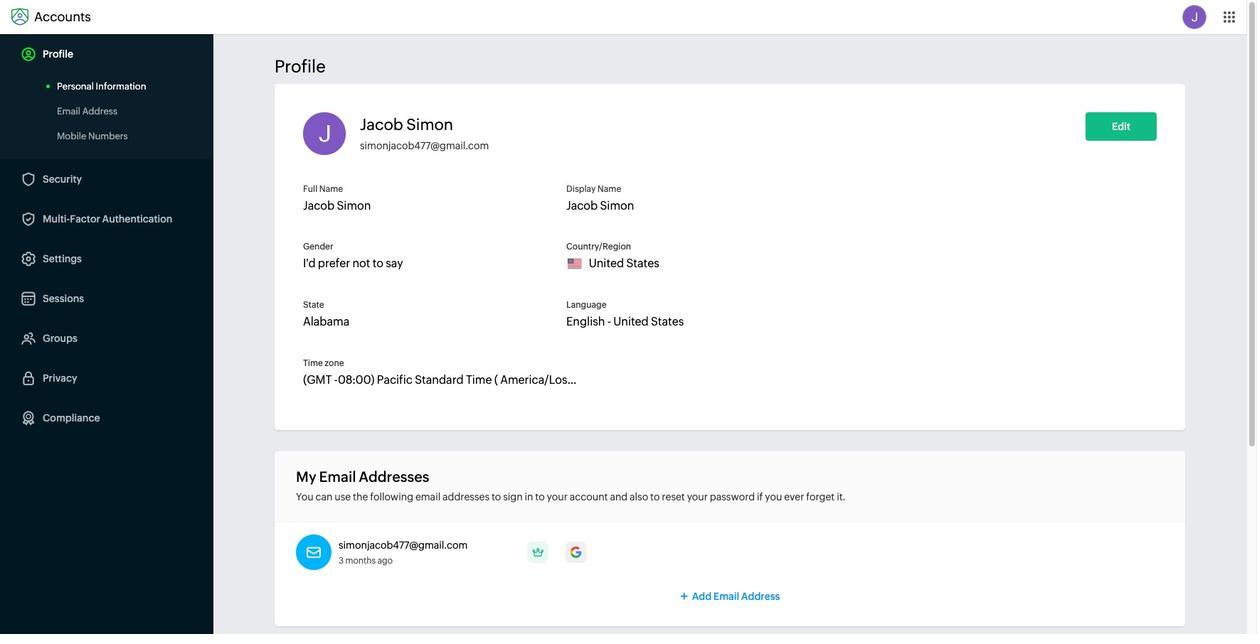 Task type: locate. For each thing, give the bounding box(es) containing it.
1 horizontal spatial to
[[535, 492, 545, 503]]

your
[[547, 492, 568, 503], [687, 492, 708, 503]]

also
[[630, 492, 648, 503]]

security
[[43, 174, 82, 185]]

to left sign on the bottom
[[492, 492, 501, 503]]

simonjacob477@gmail.com up ago at the left of the page
[[339, 540, 468, 551]]

your right in
[[547, 492, 568, 503]]

reset
[[662, 492, 685, 503]]

personal information
[[57, 81, 146, 92]]

email
[[57, 106, 80, 117], [319, 469, 356, 485], [713, 591, 739, 603]]

email right add
[[713, 591, 739, 603]]

your right reset
[[687, 492, 708, 503]]

use
[[335, 492, 351, 503]]

add email address
[[692, 591, 780, 603]]

0 vertical spatial simonjacob477@gmail.com
[[360, 140, 489, 152]]

1 vertical spatial simonjacob477@gmail.com
[[339, 540, 468, 551]]

to right in
[[535, 492, 545, 503]]

2 horizontal spatial to
[[650, 492, 660, 503]]

0 horizontal spatial your
[[547, 492, 568, 503]]

mobile numbers
[[57, 131, 128, 142]]

email up the mobile
[[57, 106, 80, 117]]

to
[[492, 492, 501, 503], [535, 492, 545, 503], [650, 492, 660, 503]]

1 horizontal spatial email
[[319, 469, 356, 485]]

following
[[370, 492, 413, 503]]

accounts
[[34, 9, 91, 24]]

to right also
[[650, 492, 660, 503]]

email inside my email addresses you can use the following email addresses to sign in to your account and also to reset your password if you ever forget it.
[[319, 469, 356, 485]]

3
[[339, 556, 344, 566]]

settings
[[43, 253, 82, 265]]

0 horizontal spatial email
[[57, 106, 80, 117]]

2 vertical spatial email
[[713, 591, 739, 603]]

0 vertical spatial email
[[57, 106, 80, 117]]

information
[[96, 81, 146, 92]]

email for add
[[713, 591, 739, 603]]

1 vertical spatial address
[[741, 591, 780, 603]]

simonjacob477@gmail.com down simon
[[360, 140, 489, 152]]

email address
[[57, 106, 117, 117]]

password
[[710, 492, 755, 503]]

0 horizontal spatial address
[[82, 106, 117, 117]]

add
[[692, 591, 712, 603]]

privacy
[[43, 373, 77, 384]]

email up use
[[319, 469, 356, 485]]

1 horizontal spatial your
[[687, 492, 708, 503]]

if
[[757, 492, 763, 503]]

and
[[610, 492, 628, 503]]

sign
[[503, 492, 523, 503]]

address right add
[[741, 591, 780, 603]]

2 your from the left
[[687, 492, 708, 503]]

profile
[[43, 48, 73, 60], [275, 57, 326, 76]]

2 horizontal spatial email
[[713, 591, 739, 603]]

simonjacob477@gmail.com 3 months ago
[[339, 540, 468, 566]]

edit
[[1112, 121, 1131, 132]]

primary image
[[527, 542, 549, 563]]

can
[[315, 492, 333, 503]]

simonjacob477@gmail.com
[[360, 140, 489, 152], [339, 540, 468, 551]]

0 horizontal spatial to
[[492, 492, 501, 503]]

1 vertical spatial email
[[319, 469, 356, 485]]

address down the personal information
[[82, 106, 117, 117]]

jacob
[[360, 116, 403, 134]]

address
[[82, 106, 117, 117], [741, 591, 780, 603]]

multi-
[[43, 213, 70, 225]]



Task type: vqa. For each thing, say whether or not it's contained in the screenshot.
Authorized in Authorized Websites View and manage the websites you've granted access to your account information.
no



Task type: describe. For each thing, give the bounding box(es) containing it.
1 your from the left
[[547, 492, 568, 503]]

you
[[296, 492, 313, 503]]

numbers
[[88, 131, 128, 142]]

0 vertical spatial address
[[82, 106, 117, 117]]

2 to from the left
[[535, 492, 545, 503]]

groups
[[43, 333, 77, 344]]

you
[[765, 492, 782, 503]]

ago
[[378, 556, 393, 566]]

my
[[296, 469, 316, 485]]

edit button
[[1086, 112, 1157, 141]]

in
[[525, 492, 533, 503]]

it.
[[837, 492, 846, 503]]

personal
[[57, 81, 94, 92]]

sessions
[[43, 293, 84, 305]]

factor
[[70, 213, 100, 225]]

1 horizontal spatial profile
[[275, 57, 326, 76]]

my email addresses you can use the following email addresses to sign in to your account and also to reset your password if you ever forget it.
[[296, 469, 846, 503]]

ever
[[784, 492, 804, 503]]

the
[[353, 492, 368, 503]]

multi-factor authentication
[[43, 213, 172, 225]]

forget
[[806, 492, 835, 503]]

addresses
[[359, 469, 429, 485]]

1 horizontal spatial address
[[741, 591, 780, 603]]

1 to from the left
[[492, 492, 501, 503]]

addresses
[[443, 492, 490, 503]]

simon
[[406, 116, 453, 134]]

3 to from the left
[[650, 492, 660, 503]]

compliance
[[43, 413, 100, 424]]

account
[[570, 492, 608, 503]]

months
[[345, 556, 376, 566]]

jacob simon simonjacob477@gmail.com
[[360, 116, 489, 152]]

mobile
[[57, 131, 86, 142]]

email for my
[[319, 469, 356, 485]]

email
[[415, 492, 441, 503]]

0 horizontal spatial profile
[[43, 48, 73, 60]]

authentication
[[102, 213, 172, 225]]



